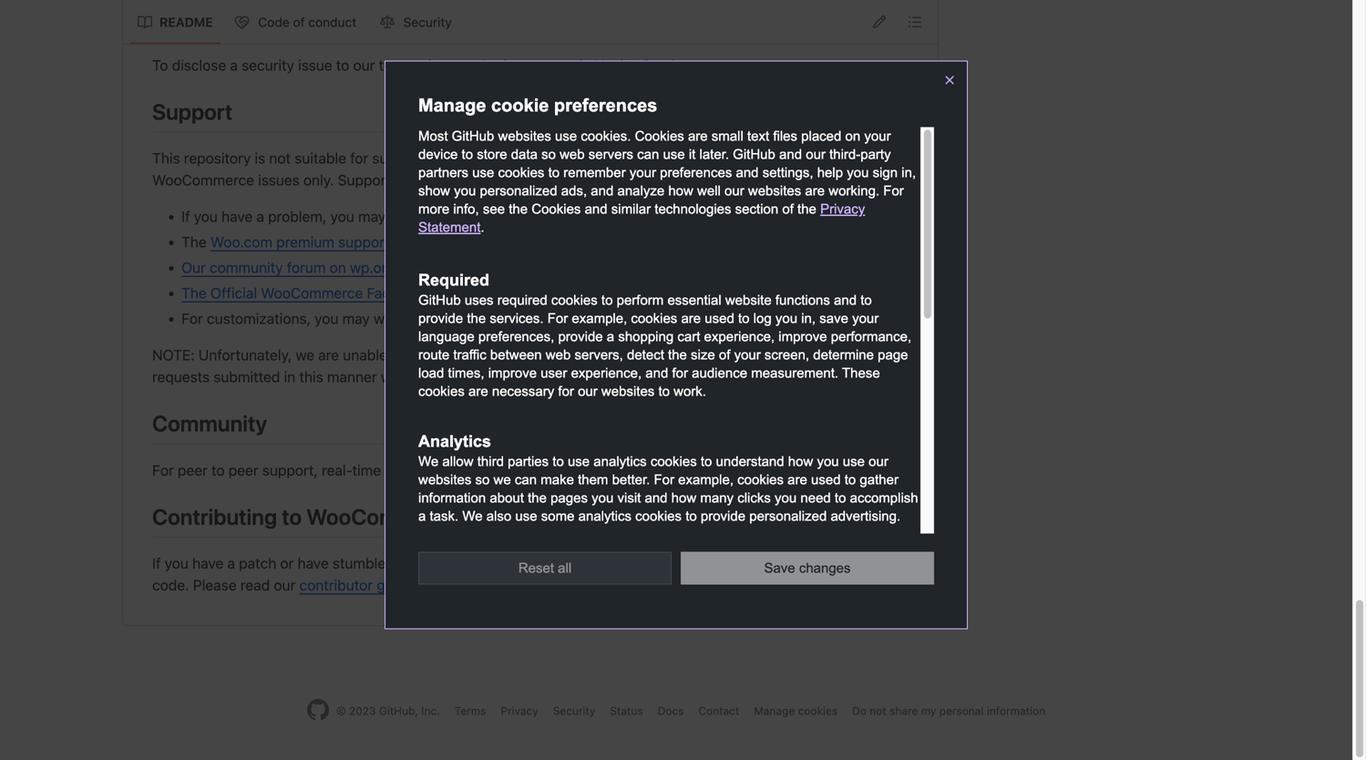 Task type: describe. For each thing, give the bounding box(es) containing it.
2 the from the top
[[181, 285, 207, 302]]

save
[[820, 311, 849, 326]]

third-
[[830, 147, 861, 162]]

you down them
[[592, 491, 614, 506]]

statement
[[418, 220, 481, 235]]

cookies inside "button"
[[798, 705, 838, 718]]

via
[[572, 57, 590, 74]]

websites up data
[[498, 129, 551, 144]]

0 vertical spatial please
[[420, 57, 463, 74]]

outline image
[[908, 15, 923, 29]]

can inside analytics we allow third parties to use analytics cookies to understand how you use our websites so we can make them better. for example, cookies are used to gather information about the pages you visit and how many clicks you need to accomplish a task. we also use some analytics cookies to provide personalized advertising.
[[515, 472, 537, 487]]

measurement.
[[751, 366, 839, 381]]

1 peer from the left
[[178, 462, 208, 479]]

code of conduct
[[258, 15, 357, 30]]

our down 'placed'
[[806, 147, 826, 162]]

1 vertical spatial more
[[470, 577, 504, 594]]

a inside if you have a problem, you may want to start with the self help guide . the woo.com premium support portal for customers who have purchased themes or extensions. our community forum on wp.org which is available for all woocommerce users. the official woocommerce facebook group . for customizations, you may want to check our list of wooexperts or codeable .
[[257, 208, 264, 225]]

slack
[[713, 462, 748, 479]]

gather
[[860, 472, 899, 487]]

cookie
[[491, 95, 549, 116]]

how down core,
[[607, 577, 634, 594]]

please inside this repository is not suitable for support. please don't use our issue tracker for support requests, but for core woocommerce issues only. support can take place through the appropriate channels:
[[432, 150, 475, 167]]

patch
[[239, 555, 276, 572]]

our inside analytics we allow third parties to use analytics cookies to understand how you use our websites so we can make them better. for example, cookies are used to gather information about the pages you visit and how many clicks you need to accomplish a task. we also use some analytics cookies to provide personalized advertising.
[[869, 454, 889, 469]]

and up section
[[736, 165, 759, 180]]

repository;
[[676, 347, 747, 364]]

1 vertical spatial analytics
[[579, 509, 632, 524]]

data
[[511, 147, 538, 162]]

if for if you have a problem, you may want to start with the self help guide . the woo.com premium support portal for customers who have purchased themes or extensions. our community forum on wp.org which is available for all woocommerce users. the official woocommerce facebook group . for customizations, you may want to check our list of wooexperts or codeable .
[[181, 208, 190, 225]]

information inside button
[[987, 705, 1046, 718]]

some
[[541, 509, 575, 524]]

woocommerce down purchased
[[558, 259, 660, 276]]

edit file image
[[872, 15, 887, 29]]

task.
[[430, 509, 459, 524]]

is inside this repository is not suitable for support. please don't use our issue tracker for support requests, but for core woocommerce issues only. support can take place through the appropriate channels:
[[255, 150, 265, 167]]

woocommerce down time
[[307, 504, 460, 530]]

have up contributor
[[298, 555, 329, 572]]

a left security
[[230, 57, 238, 74]]

a left report
[[516, 57, 524, 74]]

. down the essential
[[700, 310, 704, 327]]

official
[[211, 285, 257, 302]]

for inside analytics we allow third parties to use analytics cookies to understand how you use our websites so we can make them better. for example, cookies are used to gather information about the pages you visit and how many clicks you need to accomplish a task. we also use some analytics cookies to provide personalized advertising.
[[654, 472, 675, 487]]

for down start
[[436, 234, 454, 251]]

community inside if you have a problem, you may want to start with the self help guide . the woo.com premium support portal for customers who have purchased themes or extensions. our community forum on wp.org which is available for all woocommerce users. the official woocommerce facebook group . for customizations, you may want to check our list of wooexperts or codeable .
[[210, 259, 283, 276]]

with inside if you have a patch or have stumbled upon an issue with woocommerce core, you can contribute this back to the code. please read our
[[493, 555, 521, 572]]

community
[[152, 411, 267, 436]]

audience
[[692, 366, 748, 381]]

0 vertical spatial we
[[418, 454, 439, 469]]

it
[[689, 147, 696, 162]]

are inside analytics we allow third parties to use analytics cookies to understand how you use our websites so we can make them better. for example, cookies are used to gather information about the pages you visit and how many clicks you need to accomplish a task. we also use some analytics cookies to provide personalized advertising.
[[788, 472, 808, 487]]

here
[[672, 57, 701, 74]]

0 vertical spatial analytics
[[594, 454, 647, 469]]

wooexperts
[[536, 310, 615, 327]]

1 vertical spatial may
[[342, 310, 370, 327]]

are down settings,
[[805, 183, 825, 198]]

but
[[802, 150, 823, 167]]

services.
[[490, 311, 544, 326]]

for down community
[[152, 462, 174, 479]]

status
[[610, 705, 643, 718]]

the inside this repository is not suitable for support. please don't use our issue tracker for support requests, but for core woocommerce issues only. support can take place through the appropriate channels:
[[550, 172, 571, 189]]

manner
[[327, 368, 377, 386]]

save changes button
[[681, 552, 934, 585]]

the inside if you have a problem, you may want to start with the self help guide . the woo.com premium support portal for customers who have purchased themes or extensions. our community forum on wp.org which is available for all woocommerce users. the official woocommerce facebook group . for customizations, you may want to check our list of wooexperts or codeable .
[[508, 208, 529, 225]]

1 horizontal spatial information
[[508, 577, 583, 594]]

. down 'available'
[[476, 285, 480, 302]]

required
[[498, 293, 548, 308]]

or inside if you have a patch or have stumbled upon an issue with woocommerce core, you can contribute this back to the code. please read our
[[280, 555, 294, 572]]

for inside most github websites use cookies. cookies are small text files placed on your device to store data so web servers can use it later. github and our third-party partners use cookies to remember your preferences and settings, help you sign in, show you personalized ads, and analyze how well our websites are working. for more info, see the cookies and similar technologies section of the
[[884, 183, 904, 198]]

analytics
[[418, 432, 491, 451]]

note: unfortunately, we are unable to honor support requests in issues on this repository; as a result, any requests submitted in this manner will be closed.
[[152, 347, 850, 386]]

1 horizontal spatial in
[[567, 347, 579, 364]]

essential
[[668, 293, 722, 308]]

support inside note: unfortunately, we are unable to honor support requests in issues on this repository; as a result, any requests submitted in this manner will be closed.
[[450, 347, 502, 364]]

for left "it"
[[659, 150, 677, 167]]

for up work.
[[672, 366, 688, 381]]

you up need
[[817, 454, 839, 469]]

manage cookie preferences document
[[418, 95, 934, 760]]

uses
[[465, 293, 494, 308]]

for right but
[[827, 150, 846, 167]]

have down contributing
[[192, 555, 224, 572]]

the inside if you have a patch or have stumbled upon an issue with woocommerce core, you can contribute this back to the code. please read our
[[876, 555, 897, 572]]

issues inside note: unfortunately, we are unable to honor support requests in issues on this repository; as a result, any requests submitted in this manner will be closed.
[[583, 347, 624, 364]]

our inside required github uses required cookies to perform essential website functions and to provide the services. for example, cookies are used to log you in, save your language preferences, provide a shopping cart experience, improve performance, route traffic between web servers, detect the size of your screen, determine page load times, improve user experience, and for audience measurement. these cookies are necessary for our websites to work.
[[578, 384, 598, 399]]

is inside if you have a problem, you may want to start with the self help guide . the woo.com premium support portal for customers who have purchased themes or extensions. our community forum on wp.org which is available for all woocommerce users. the official woocommerce facebook group . for customizations, you may want to check our list of wooexperts or codeable .
[[442, 259, 452, 276]]

an
[[435, 555, 451, 572]]

cart
[[678, 329, 701, 344]]

a inside note: unfortunately, we are unable to honor support requests in issues on this repository; as a result, any requests submitted in this manner will be closed.
[[770, 347, 778, 364]]

for right suitable
[[350, 150, 369, 167]]

partners
[[418, 165, 469, 180]]

if for if you have a patch or have stumbled upon an issue with woocommerce core, you can contribute this back to the code. please read our
[[152, 555, 161, 572]]

for down an
[[448, 577, 466, 594]]

can left "do"
[[666, 577, 690, 594]]

perform
[[617, 293, 664, 308]]

third
[[477, 454, 504, 469]]

load
[[418, 366, 444, 381]]

github for most
[[452, 129, 494, 144]]

see
[[483, 202, 505, 217]]

our inside if you have a patch or have stumbled upon an issue with woocommerce core, you can contribute this back to the code. please read our
[[274, 577, 296, 594]]

1 vertical spatial experience,
[[571, 366, 642, 381]]

you up woo.com premium support portal link
[[331, 208, 354, 225]]

1 horizontal spatial requests
[[506, 347, 563, 364]]

problem,
[[268, 208, 327, 225]]

have down self help guide link
[[563, 234, 594, 251]]

similar
[[612, 202, 651, 217]]

facebook
[[367, 285, 431, 302]]

0 horizontal spatial security
[[255, 6, 337, 31]]

are down times,
[[469, 384, 488, 399]]

our inside if you have a problem, you may want to start with the self help guide . the woo.com premium support portal for customers who have purchased themes or extensions. our community forum on wp.org which is available for all woocommerce users. the official woocommerce facebook group . for customizations, you may want to check our list of wooexperts or codeable .
[[470, 310, 492, 327]]

for peer to peer support, real-time announcements, and office hours, please join our slack community !
[[152, 462, 829, 479]]

0 horizontal spatial this
[[299, 368, 323, 386]]

and up about
[[499, 462, 523, 479]]

2 peer from the left
[[229, 462, 259, 479]]

and up save
[[834, 293, 857, 308]]

later.
[[700, 147, 729, 162]]

1 horizontal spatial cookies
[[635, 129, 684, 144]]

placed
[[802, 129, 842, 144]]

between
[[490, 348, 542, 363]]

not inside button
[[870, 705, 887, 718]]

many
[[701, 491, 734, 506]]

closed.
[[426, 368, 474, 386]]

1 horizontal spatial this
[[648, 347, 672, 364]]

on inside most github websites use cookies. cookies are small text files placed on your device to store data so web servers can use it later. github and our third-party partners use cookies to remember your preferences and settings, help you sign in, show you personalized ads, and analyze how well our websites are working. for more info, see the cookies and similar technologies section of the
[[846, 129, 861, 144]]

in, inside most github websites use cookies. cookies are small text files placed on your device to store data so web servers can use it later. github and our third-party partners use cookies to remember your preferences and settings, help you sign in, show you personalized ads, and analyze how well our websites are working. for more info, see the cookies and similar technologies section of the
[[902, 165, 916, 180]]

and up settings,
[[780, 147, 802, 162]]

use down about
[[515, 509, 538, 524]]

files
[[773, 129, 798, 144]]

to inside note: unfortunately, we are unable to honor support requests in issues on this repository; as a result, any requests submitted in this manner will be closed.
[[391, 347, 404, 364]]

well
[[697, 183, 721, 198]]

personalized inside analytics we allow third parties to use analytics cookies to understand how you use our websites so we can make them better. for example, cookies are used to gather information about the pages you visit and how many clicks you need to accomplish a task. we also use some analytics cookies to provide personalized advertising.
[[750, 509, 827, 524]]

use up them
[[568, 454, 590, 469]]

do
[[853, 705, 867, 718]]

unfortunately,
[[199, 347, 292, 364]]

you right core,
[[668, 555, 692, 572]]

pages
[[551, 491, 588, 506]]

for down user
[[558, 384, 574, 399]]

parties
[[508, 454, 549, 469]]

of inside most github websites use cookies. cookies are small text files placed on your device to store data so web servers can use it later. github and our third-party partners use cookies to remember your preferences and settings, help you sign in, show you personalized ads, and analyze how well our websites are working. for more info, see the cookies and similar technologies section of the
[[783, 202, 794, 217]]

list
[[496, 310, 515, 327]]

work.
[[674, 384, 707, 399]]

1 horizontal spatial or
[[619, 310, 633, 327]]

purchased
[[598, 234, 668, 251]]

sign
[[873, 165, 898, 180]]

✕ button
[[935, 64, 965, 97]]

your up party
[[865, 129, 891, 144]]

unable
[[343, 347, 387, 364]]

how inside most github websites use cookies. cookies are small text files placed on your device to store data so web servers can use it later. github and our third-party partners use cookies to remember your preferences and settings, help you sign in, show you personalized ads, and analyze how well our websites are working. for more info, see the cookies and similar technologies section of the
[[669, 183, 694, 198]]

save
[[764, 561, 796, 576]]

©
[[336, 705, 346, 718]]

you up working.
[[847, 165, 869, 180]]

list containing readme
[[130, 8, 461, 37]]

so inside most github websites use cookies. cookies are small text files placed on your device to store data so web servers can use it later. github and our third-party partners use cookies to remember your preferences and settings, help you sign in, show you personalized ads, and analyze how well our websites are working. for more info, see the cookies and similar technologies section of the
[[542, 147, 556, 162]]

not inside this repository is not suitable for support. please don't use our issue tracker for support requests, but for core woocommerce issues only. support can take place through the appropriate channels:
[[269, 150, 291, 167]]

how down join at the bottom of the page
[[672, 491, 697, 506]]

0 vertical spatial support
[[152, 99, 233, 124]]

can inside most github websites use cookies. cookies are small text files placed on your device to store data so web servers can use it later. github and our third-party partners use cookies to remember your preferences and settings, help you sign in, show you personalized ads, and analyze how well our websites are working. for more info, see the cookies and similar technologies section of the
[[637, 147, 659, 162]]

our left team,
[[353, 57, 375, 74]]

2 horizontal spatial security
[[553, 705, 596, 718]]

this
[[152, 150, 180, 167]]

to
[[152, 57, 168, 74]]

contact link
[[699, 705, 740, 718]]

contributor guidelines link
[[299, 577, 444, 594]]

1 vertical spatial requests
[[152, 368, 210, 386]]

our right well
[[725, 183, 745, 198]]

support,
[[262, 462, 318, 479]]

be
[[406, 368, 423, 386]]

. right hackerone on the top of the page
[[701, 57, 706, 74]]

!
[[825, 462, 829, 479]]

servers,
[[575, 348, 623, 363]]

0 horizontal spatial provide
[[418, 311, 463, 326]]

analyze
[[618, 183, 665, 198]]

required element
[[418, 270, 921, 413]]

customizations,
[[207, 310, 311, 327]]

on inside note: unfortunately, we are unable to honor support requests in issues on this repository; as a result, any requests submitted in this manner will be closed.
[[628, 347, 644, 364]]

your up audience
[[734, 348, 761, 363]]

web inside most github websites use cookies. cookies are small text files placed on your device to store data so web servers can use it later. github and our third-party partners use cookies to remember your preferences and settings, help you sign in, show you personalized ads, and analyze how well our websites are working. for more info, see the cookies and similar technologies section of the
[[560, 147, 585, 162]]

websites down settings,
[[748, 183, 802, 198]]

manage cookies
[[754, 705, 838, 718]]

personalized inside most github websites use cookies. cookies are small text files placed on your device to store data so web servers can use it later. github and our third-party partners use cookies to remember your preferences and settings, help you sign in, show you personalized ads, and analyze how well our websites are working. for more info, see the cookies and similar technologies section of the
[[480, 183, 558, 198]]

you up info,
[[454, 183, 476, 198]]

through
[[494, 172, 546, 189]]

manage for manage cookie preferences
[[418, 95, 486, 116]]

wooexperts link
[[536, 310, 615, 327]]

more inside most github websites use cookies. cookies are small text files placed on your device to store data so web servers can use it later. github and our third-party partners use cookies to remember your preferences and settings, help you sign in, show you personalized ads, and analyze how well our websites are working. for more info, see the cookies and similar technologies section of the
[[418, 202, 450, 217]]

privacy for privacy link
[[501, 705, 539, 718]]

in, inside required github uses required cookies to perform essential website functions and to provide the services. for example, cookies are used to log you in, save your language preferences, provide a shopping cart experience, improve performance, route traffic between web servers, detect the size of your screen, determine page load times, improve user experience, and for audience measurement. these cookies are necessary for our websites to work.
[[802, 311, 816, 326]]

on inside if you have a problem, you may want to start with the self help guide . the woo.com premium support portal for customers who have purchased themes or extensions. our community forum on wp.org which is available for all woocommerce users. the official woocommerce facebook group . for customizations, you may want to check our list of wooexperts or codeable .
[[330, 259, 346, 276]]

information inside analytics we allow third parties to use analytics cookies to understand how you use our websites so we can make them better. for example, cookies are used to gather information about the pages you visit and how many clicks you need to accomplish a task. we also use some analytics cookies to provide personalized advertising.
[[418, 491, 486, 506]]

1 vertical spatial we
[[463, 509, 483, 524]]

code.
[[152, 577, 189, 594]]

of right code
[[293, 15, 305, 30]]

repository
[[184, 150, 251, 167]]

you down the official woocommerce facebook group link in the left of the page
[[315, 310, 339, 327]]

can inside if you have a patch or have stumbled upon an issue with woocommerce core, you can contribute this back to the code. please read our
[[696, 555, 719, 572]]

route
[[418, 348, 450, 363]]

example, inside analytics we allow third parties to use analytics cookies to understand how you use our websites so we can make them better. for example, cookies are used to gather information about the pages you visit and how many clicks you need to accomplish a task. we also use some analytics cookies to provide personalized advertising.
[[678, 472, 734, 487]]

0 vertical spatial want
[[390, 208, 421, 225]]

technologies
[[655, 202, 732, 217]]

upon
[[398, 555, 432, 572]]

1 vertical spatial please
[[614, 462, 657, 479]]

can inside this repository is not suitable for support. please don't use our issue tracker for support requests, but for core woocommerce issues only. support can take place through the appropriate channels:
[[395, 172, 419, 189]]

issues inside this repository is not suitable for support. please don't use our issue tracker for support requests, but for core woocommerce issues only. support can take place through the appropriate channels:
[[258, 172, 300, 189]]

0 vertical spatial or
[[725, 234, 738, 251]]

are up "it"
[[688, 129, 708, 144]]



Task type: vqa. For each thing, say whether or not it's contained in the screenshot.
the tag icon
no



Task type: locate. For each thing, give the bounding box(es) containing it.
help down ads,
[[561, 208, 589, 225]]

2 vertical spatial or
[[280, 555, 294, 572]]

preferences inside most github websites use cookies. cookies are small text files placed on your device to store data so web servers can use it later. github and our third-party partners use cookies to remember your preferences and settings, help you sign in, show you personalized ads, and analyze how well our websites are working. for more info, see the cookies and similar technologies section of the
[[660, 165, 732, 180]]

0 horizontal spatial support
[[152, 99, 233, 124]]

for inside if you have a problem, you may want to start with the self help guide . the woo.com premium support portal for customers who have purchased themes or extensions. our community forum on wp.org which is available for all woocommerce users. the official woocommerce facebook group . for customizations, you may want to check our list of wooexperts or codeable .
[[181, 310, 203, 327]]

support inside this repository is not suitable for support. please don't use our issue tracker for support requests, but for core woocommerce issues only. support can take place through the appropriate channels:
[[681, 150, 732, 167]]

how left !
[[788, 454, 813, 469]]

security link for code of conduct link
[[373, 8, 461, 37]]

a inside analytics we allow third parties to use analytics cookies to understand how you use our websites so we can make them better. for example, cookies are used to gather information about the pages you visit and how many clicks you need to accomplish a task. we also use some analytics cookies to provide personalized advertising.
[[418, 509, 426, 524]]

and down remember
[[591, 183, 614, 198]]

if inside if you have a patch or have stumbled upon an issue with woocommerce core, you can contribute this back to the code. please read our
[[152, 555, 161, 572]]

0 vertical spatial we
[[296, 347, 314, 364]]

have
[[222, 208, 253, 225], [563, 234, 594, 251], [192, 555, 224, 572], [298, 555, 329, 572]]

issues left detect
[[583, 347, 624, 364]]

1 vertical spatial web
[[546, 348, 571, 363]]

for inside required github uses required cookies to perform essential website functions and to provide the services. for example, cookies are used to log you in, save your language preferences, provide a shopping cart experience, improve performance, route traffic between web servers, detect the size of your screen, determine page load times, improve user experience, and for audience measurement. these cookies are necessary for our websites to work.
[[548, 311, 568, 326]]

1 horizontal spatial we
[[494, 472, 511, 487]]

we inside note: unfortunately, we are unable to honor support requests in issues on this repository; as a result, any requests submitted in this manner will be closed.
[[296, 347, 314, 364]]

0 vertical spatial web
[[560, 147, 585, 162]]

github for required
[[418, 293, 461, 308]]

woocommerce inside this repository is not suitable for support. please don't use our issue tracker for support requests, but for core woocommerce issues only. support can take place through the appropriate channels:
[[152, 172, 254, 189]]

of
[[293, 15, 305, 30], [783, 202, 794, 217], [518, 310, 532, 327], [719, 348, 731, 363]]

cookies
[[498, 165, 545, 180], [551, 293, 598, 308], [631, 311, 678, 326], [418, 384, 465, 399], [651, 454, 697, 469], [738, 472, 784, 487], [636, 509, 682, 524], [798, 705, 838, 718]]

1 vertical spatial support
[[338, 234, 390, 251]]

1 horizontal spatial help
[[818, 165, 843, 180]]

guide
[[593, 208, 630, 225]]

issue
[[298, 57, 332, 74], [570, 150, 605, 167], [455, 555, 489, 572]]

provide up language
[[418, 311, 463, 326]]

the
[[550, 172, 571, 189], [509, 202, 528, 217], [798, 202, 817, 217], [508, 208, 529, 225], [467, 311, 486, 326], [668, 348, 687, 363], [528, 491, 547, 506], [876, 555, 897, 572]]

read
[[240, 577, 270, 594]]

status link
[[610, 705, 643, 718]]

0 vertical spatial so
[[542, 147, 556, 162]]

or right patch
[[280, 555, 294, 572]]

. inside manage cookie preferences document
[[481, 220, 485, 235]]

appropriate
[[575, 172, 651, 189]]

1 vertical spatial cookies
[[532, 202, 581, 217]]

0 horizontal spatial experience,
[[571, 366, 642, 381]]

don't
[[479, 150, 513, 167]]

1 vertical spatial help
[[561, 208, 589, 225]]

are up cart
[[681, 311, 701, 326]]

web
[[560, 147, 585, 162], [546, 348, 571, 363]]

join our slack community link
[[661, 462, 825, 479]]

information down reset all
[[508, 577, 583, 594]]

0 horizontal spatial privacy
[[501, 705, 539, 718]]

we down 'customizations,'
[[296, 347, 314, 364]]

which
[[399, 259, 438, 276]]

stumbled
[[333, 555, 394, 572]]

0 horizontal spatial community
[[210, 259, 283, 276]]

1 horizontal spatial in,
[[902, 165, 916, 180]]

all inside if you have a problem, you may want to start with the self help guide . the woo.com premium support portal for customers who have purchased themes or extensions. our community forum on wp.org which is available for all woocommerce users. the official woocommerce facebook group . for customizations, you may want to check our list of wooexperts or codeable .
[[539, 259, 554, 276]]

real-
[[322, 462, 352, 479]]

a inside if you have a patch or have stumbled upon an issue with woocommerce core, you can contribute this back to the code. please read our
[[227, 555, 235, 572]]

please
[[420, 57, 463, 74], [614, 462, 657, 479]]

1 horizontal spatial community
[[751, 462, 825, 479]]

privacy right terms
[[501, 705, 539, 718]]

your up performance,
[[852, 311, 879, 326]]

improve down between
[[488, 366, 537, 381]]

experience, down the servers,
[[571, 366, 642, 381]]

1 vertical spatial so
[[475, 472, 490, 487]]

0 horizontal spatial please
[[420, 57, 463, 74]]

are inside note: unfortunately, we are unable to honor support requests in issues on this repository; as a result, any requests submitted in this manner will be closed.
[[318, 347, 339, 364]]

support down disclose
[[152, 99, 233, 124]]

our up gather
[[869, 454, 889, 469]]

use inside this repository is not suitable for support. please don't use our issue tracker for support requests, but for core woocommerce issues only. support can take place through the appropriate channels:
[[517, 150, 541, 167]]

a left task.
[[418, 509, 426, 524]]

support.
[[372, 150, 428, 167]]

the up our
[[181, 234, 207, 251]]

our inside this repository is not suitable for support. please don't use our issue tracker for support requests, but for core woocommerce issues only. support can take place through the appropriate channels:
[[545, 150, 567, 167]]

cookies inside most github websites use cookies. cookies are small text files placed on your device to store data so web servers can use it later. github and our third-party partners use cookies to remember your preferences and settings, help you sign in, show you personalized ads, and analyze how well our websites are working. for more info, see the cookies and similar technologies section of the
[[498, 165, 545, 180]]

1 horizontal spatial all
[[558, 561, 572, 576]]

0 vertical spatial issues
[[258, 172, 300, 189]]

community down woo.com
[[210, 259, 283, 276]]

0 horizontal spatial example,
[[572, 311, 627, 326]]

0 vertical spatial manage
[[418, 95, 486, 116]]

can down parties
[[515, 472, 537, 487]]

0 horizontal spatial support
[[338, 234, 390, 251]]

0 vertical spatial may
[[358, 208, 386, 225]]

channels:
[[655, 172, 718, 189]]

provide inside analytics we allow third parties to use analytics cookies to understand how you use our websites so we can make them better. for example, cookies are used to gather information about the pages you visit and how many clicks you need to accomplish a task. we also use some analytics cookies to provide personalized advertising.
[[701, 509, 746, 524]]

0 vertical spatial this
[[648, 347, 672, 364]]

issue inside this repository is not suitable for support. please don't use our issue tracker for support requests, but for core woocommerce issues only. support can take place through the appropriate channels:
[[570, 150, 605, 167]]

use up through
[[517, 150, 541, 167]]

.
[[701, 57, 706, 74], [630, 208, 634, 225], [481, 220, 485, 235], [476, 285, 480, 302], [700, 310, 704, 327]]

code of conduct image
[[235, 15, 249, 30]]

can down support. at top left
[[395, 172, 419, 189]]

servers
[[589, 147, 634, 162]]

1 horizontal spatial is
[[442, 259, 452, 276]]

requests
[[506, 347, 563, 364], [152, 368, 210, 386]]

please submit a report via hackerone here link
[[420, 57, 701, 74]]

© 2023 github, inc.
[[336, 705, 440, 718]]

manage for manage cookies
[[754, 705, 795, 718]]

security link left status
[[553, 705, 596, 718]]

of inside required github uses required cookies to perform essential website functions and to provide the services. for example, cookies are used to log you in, save your language preferences, provide a shopping cart experience, improve performance, route traffic between web servers, detect the size of your screen, determine page load times, improve user experience, and for audience measurement. these cookies are necessary for our websites to work.
[[719, 348, 731, 363]]

github up check
[[418, 293, 461, 308]]

manage inside "button"
[[754, 705, 795, 718]]

so inside analytics we allow third parties to use analytics cookies to understand how you use our websites so we can make them better. for example, cookies are used to gather information about the pages you visit and how many clicks you need to accomplish a task. we also use some analytics cookies to provide personalized advertising.
[[475, 472, 490, 487]]

github
[[452, 129, 494, 144], [733, 147, 776, 162], [418, 293, 461, 308]]

the inside analytics we allow third parties to use analytics cookies to understand how you use our websites so we can make them better. for example, cookies are used to gather information about the pages you visit and how many clicks you need to accomplish a task. we also use some analytics cookies to provide personalized advertising.
[[528, 491, 547, 506]]

this
[[648, 347, 672, 364], [299, 368, 323, 386], [795, 555, 819, 572]]

used inside analytics we allow third parties to use analytics cookies to understand how you use our websites so we can make them better. for example, cookies are used to gather information about the pages you visit and how many clicks you need to accomplish a task. we also use some analytics cookies to provide personalized advertising.
[[811, 472, 841, 487]]

language
[[418, 329, 475, 344]]

woocommerce down 'forum'
[[261, 285, 363, 302]]

0 horizontal spatial preferences
[[554, 95, 658, 116]]

is right repository
[[255, 150, 265, 167]]

use left "it"
[[663, 147, 685, 162]]

who
[[532, 234, 559, 251]]

used up need
[[811, 472, 841, 487]]

all right reset
[[558, 561, 572, 576]]

announcements,
[[385, 462, 495, 479]]

1 vertical spatial github
[[733, 147, 776, 162]]

our
[[181, 259, 206, 276]]

woocommerce inside if you have a patch or have stumbled upon an issue with woocommerce core, you can contribute this back to the code. please read our
[[525, 555, 627, 572]]

1 vertical spatial provide
[[558, 329, 603, 344]]

do
[[693, 577, 710, 594]]

these
[[842, 366, 880, 381]]

you down core,
[[638, 577, 662, 594]]

0 vertical spatial provide
[[418, 311, 463, 326]]

1 vertical spatial with
[[493, 555, 521, 572]]

2 vertical spatial issue
[[455, 555, 489, 572]]

reporting security issues
[[152, 6, 406, 31]]

you left need
[[775, 491, 797, 506]]

we left also
[[463, 509, 483, 524]]

all inside button
[[558, 561, 572, 576]]

contributor
[[299, 577, 373, 594]]

analytics up better.
[[594, 454, 647, 469]]

codeable
[[637, 310, 700, 327]]

2 horizontal spatial this
[[795, 555, 819, 572]]

1 horizontal spatial example,
[[678, 472, 734, 487]]

shopping
[[618, 329, 674, 344]]

for down who
[[517, 259, 536, 276]]

can up analyze
[[637, 147, 659, 162]]

you up woo.com
[[194, 208, 218, 225]]

with inside if you have a problem, you may want to start with the self help guide . the woo.com premium support portal for customers who have purchased themes or extensions. our community forum on wp.org which is available for all woocommerce users. the official woocommerce facebook group . for customizations, you may want to check our list of wooexperts or codeable .
[[477, 208, 504, 225]]

0 horizontal spatial all
[[539, 259, 554, 276]]

not left suitable
[[269, 150, 291, 167]]

so right data
[[542, 147, 556, 162]]

need
[[801, 491, 831, 506]]

homepage image
[[307, 699, 329, 721]]

disclose
[[172, 57, 226, 74]]

page
[[878, 348, 909, 363]]

only.
[[304, 172, 334, 189]]

self help guide link
[[533, 208, 630, 225]]

use down store
[[472, 165, 494, 180]]

0 horizontal spatial we
[[296, 347, 314, 364]]

privacy link
[[501, 705, 539, 718]]

1 vertical spatial want
[[374, 310, 406, 327]]

manage inside document
[[418, 95, 486, 116]]

support up wp.org
[[338, 234, 390, 251]]

0 vertical spatial help
[[818, 165, 843, 180]]

0 horizontal spatial more
[[418, 202, 450, 217]]

them
[[578, 472, 608, 487]]

websites down allow
[[418, 472, 472, 487]]

0 vertical spatial if
[[181, 208, 190, 225]]

list
[[130, 8, 461, 37]]

0 vertical spatial issue
[[298, 57, 332, 74]]

detect
[[627, 348, 664, 363]]

or right themes
[[725, 234, 738, 251]]

2 horizontal spatial issue
[[570, 150, 605, 167]]

analytics
[[594, 454, 647, 469], [579, 509, 632, 524]]

privacy for privacy statement
[[821, 202, 865, 217]]

websites inside required github uses required cookies to perform essential website functions and to provide the services. for example, cookies are used to log you in, save your language preferences, provide a shopping cart experience, improve performance, route traffic between web servers, detect the size of your screen, determine page load times, improve user experience, and for audience measurement. these cookies are necessary for our websites to work.
[[602, 384, 655, 399]]

1 vertical spatial or
[[619, 310, 633, 327]]

1 horizontal spatial support
[[338, 172, 391, 189]]

2 horizontal spatial information
[[987, 705, 1046, 718]]

woocommerce down repository
[[152, 172, 254, 189]]

use left cookies.
[[555, 129, 577, 144]]

github inside required github uses required cookies to perform essential website functions and to provide the services. for example, cookies are used to log you in, save your language preferences, provide a shopping cart experience, improve performance, route traffic between web servers, detect the size of your screen, determine page load times, improve user experience, and for audience measurement. these cookies are necessary for our websites to work.
[[418, 293, 461, 308]]

security link for privacy link
[[553, 705, 596, 718]]

analytics down visit
[[579, 509, 632, 524]]

1 horizontal spatial provide
[[558, 329, 603, 344]]

✕
[[945, 74, 955, 87]]

back
[[823, 555, 855, 572]]

issue inside if you have a patch or have stumbled upon an issue with woocommerce core, you can contribute this back to the code. please read our
[[455, 555, 489, 572]]

to inside if you have a patch or have stumbled upon an issue with woocommerce core, you can contribute this back to the code. please read our
[[858, 555, 872, 572]]

1 vertical spatial improve
[[488, 366, 537, 381]]

privacy inside privacy statement
[[821, 202, 865, 217]]

and down detect
[[646, 366, 669, 381]]

analytics option group
[[418, 431, 921, 577]]

1 horizontal spatial issue
[[455, 555, 489, 572]]

used inside required github uses required cookies to perform essential website functions and to provide the services. for example, cookies are used to log you in, save your language preferences, provide a shopping cart experience, improve performance, route traffic between web servers, detect the size of your screen, determine page load times, improve user experience, and for audience measurement. these cookies are necessary for our websites to work.
[[705, 311, 735, 326]]

in
[[567, 347, 579, 364], [284, 368, 296, 386]]

suitable
[[295, 150, 346, 167]]

example, up many at the right bottom
[[678, 472, 734, 487]]

if up our
[[181, 208, 190, 225]]

most
[[418, 129, 448, 144]]

0 vertical spatial used
[[705, 311, 735, 326]]

if you have a problem, you may want to start with the self help guide . the woo.com premium support portal for customers who have purchased themes or extensions. our community forum on wp.org which is available for all woocommerce users. the official woocommerce facebook group . for customizations, you may want to check our list of wooexperts or codeable .
[[181, 208, 817, 327]]

support up times,
[[450, 347, 502, 364]]

premium
[[276, 234, 334, 251]]

remember
[[564, 165, 626, 180]]

1 vertical spatial if
[[152, 555, 161, 572]]

1 vertical spatial manage
[[754, 705, 795, 718]]

the official woocommerce facebook group link
[[181, 285, 476, 302]]

1 vertical spatial example,
[[678, 472, 734, 487]]

preferences down "it"
[[660, 165, 732, 180]]

in, right the sign
[[902, 165, 916, 180]]

0 vertical spatial preferences
[[554, 95, 658, 116]]

and down ads,
[[585, 202, 608, 217]]

issue down cookies.
[[570, 150, 605, 167]]

improve up result,
[[779, 329, 827, 344]]

github up store
[[452, 129, 494, 144]]

if up code. at the bottom of the page
[[152, 555, 161, 572]]

do not share my personal information
[[853, 705, 1046, 718]]

1 vertical spatial in
[[284, 368, 296, 386]]

help down third-
[[818, 165, 843, 180]]

allow
[[443, 454, 474, 469]]

1 horizontal spatial experience,
[[704, 329, 775, 344]]

required
[[418, 271, 490, 290]]

help inside most github websites use cookies. cookies are small text files placed on your device to store data so web servers can use it later. github and our third-party partners use cookies to remember your preferences and settings, help you sign in, show you personalized ads, and analyze how well our websites are working. for more info, see the cookies and similar technologies section of the
[[818, 165, 843, 180]]

we inside analytics we allow third parties to use analytics cookies to understand how you use our websites so we can make them better. for example, cookies are used to gather information about the pages you visit and how many clicks you need to accomplish a task. we also use some analytics cookies to provide personalized advertising.
[[494, 472, 511, 487]]

terms link
[[455, 705, 486, 718]]

websites down detect
[[602, 384, 655, 399]]

our right data
[[545, 150, 567, 167]]

of inside if you have a problem, you may want to start with the self help guide . the woo.com premium support portal for customers who have purchased themes or extensions. our community forum on wp.org which is available for all woocommerce users. the official woocommerce facebook group . for customizations, you may want to check our list of wooexperts or codeable .
[[518, 310, 532, 327]]

your up analyze
[[630, 165, 656, 180]]

use
[[555, 129, 577, 144], [663, 147, 685, 162], [517, 150, 541, 167], [472, 165, 494, 180], [568, 454, 590, 469], [843, 454, 865, 469], [515, 509, 538, 524]]

0 horizontal spatial not
[[269, 150, 291, 167]]

support inside this repository is not suitable for support. please don't use our issue tracker for support requests, but for core woocommerce issues only. support can take place through the appropriate channels:
[[338, 172, 391, 189]]

core
[[849, 150, 879, 167]]

user
[[541, 366, 567, 381]]

law image
[[380, 15, 395, 30]]

1 horizontal spatial issues
[[583, 347, 624, 364]]

0 horizontal spatial if
[[152, 555, 161, 572]]

0 horizontal spatial improve
[[488, 366, 537, 381]]

1 horizontal spatial support
[[450, 347, 502, 364]]

please inside if you have a patch or have stumbled upon an issue with woocommerce core, you can contribute this back to the code. please read our
[[193, 577, 237, 594]]

1 horizontal spatial we
[[463, 509, 483, 524]]

book image
[[138, 15, 152, 30]]

to disclose a security issue to our team, please submit a report via hackerone here .
[[152, 57, 706, 74]]

self
[[533, 208, 557, 225]]

and inside analytics we allow third parties to use analytics cookies to understand how you use our websites so we can make them better. for example, cookies are used to gather information about the pages you visit and how many clicks you need to accomplish a task. we also use some analytics cookies to provide personalized advertising.
[[645, 491, 668, 506]]

1 vertical spatial used
[[811, 472, 841, 487]]

settings,
[[763, 165, 814, 180]]

our community forum on wp.org link
[[181, 259, 395, 276]]

0 horizontal spatial security link
[[373, 8, 461, 37]]

github down text
[[733, 147, 776, 162]]

1 vertical spatial in,
[[802, 311, 816, 326]]

1 vertical spatial information
[[508, 577, 583, 594]]

clicks
[[738, 491, 771, 506]]

1 horizontal spatial privacy
[[821, 202, 865, 217]]

1 horizontal spatial security
[[403, 15, 452, 30]]

0 horizontal spatial issues
[[258, 172, 300, 189]]

1 horizontal spatial peer
[[229, 462, 259, 479]]

our down the servers,
[[578, 384, 598, 399]]

personal
[[940, 705, 984, 718]]

0 vertical spatial the
[[181, 234, 207, 251]]

inc.
[[421, 705, 440, 718]]

community up need
[[751, 462, 825, 479]]

in,
[[902, 165, 916, 180], [802, 311, 816, 326]]

0 horizontal spatial requests
[[152, 368, 210, 386]]

issue right an
[[455, 555, 489, 572]]

cookies down ads,
[[532, 202, 581, 217]]

cookies up tracker
[[635, 129, 684, 144]]

1 vertical spatial issues
[[583, 347, 624, 364]]

2 vertical spatial information
[[987, 705, 1046, 718]]

not right do
[[870, 705, 887, 718]]

report
[[527, 57, 568, 74]]

0 horizontal spatial so
[[475, 472, 490, 487]]

visit
[[618, 491, 641, 506]]

use right !
[[843, 454, 865, 469]]

cookies
[[635, 129, 684, 144], [532, 202, 581, 217]]

our right read
[[274, 577, 296, 594]]

this inside if you have a patch or have stumbled upon an issue with woocommerce core, you can contribute this back to the code. please read our
[[795, 555, 819, 572]]

team,
[[379, 57, 416, 74]]

help inside if you have a problem, you may want to start with the self help guide . the woo.com premium support portal for customers who have purchased themes or extensions. our community forum on wp.org which is available for all woocommerce users. the official woocommerce facebook group . for customizations, you may want to check our list of wooexperts or codeable .
[[561, 208, 589, 225]]

a inside required github uses required cookies to perform essential website functions and to provide the services. for example, cookies are used to log you in, save your language preferences, provide a shopping cart experience, improve performance, route traffic between web servers, detect the size of your screen, determine page load times, improve user experience, and for audience measurement. these cookies are necessary for our websites to work.
[[607, 329, 615, 344]]

1 vertical spatial community
[[751, 462, 825, 479]]

portal
[[394, 234, 432, 251]]

advertising.
[[831, 509, 901, 524]]

manage right contact
[[754, 705, 795, 718]]

of down required
[[518, 310, 532, 327]]

as
[[751, 347, 766, 364]]

if inside if you have a problem, you may want to start with the self help guide . the woo.com premium support portal for customers who have purchased themes or extensions. our community forum on wp.org which is available for all woocommerce users. the official woocommerce facebook group . for customizations, you may want to check our list of wooexperts or codeable .
[[181, 208, 190, 225]]

issues
[[342, 6, 406, 31]]

for down required
[[548, 311, 568, 326]]

are up manner
[[318, 347, 339, 364]]

security
[[242, 57, 294, 74]]

provide down many at the right bottom
[[701, 509, 746, 524]]

used
[[705, 311, 735, 326], [811, 472, 841, 487]]

have up woo.com
[[222, 208, 253, 225]]

a right "as"
[[770, 347, 778, 364]]

1 horizontal spatial security link
[[553, 705, 596, 718]]

0 horizontal spatial or
[[280, 555, 294, 572]]

all
[[539, 259, 554, 276], [558, 561, 572, 576]]

requests down note:
[[152, 368, 210, 386]]

for up note:
[[181, 310, 203, 327]]

1 horizontal spatial improve
[[779, 329, 827, 344]]

may
[[358, 208, 386, 225], [342, 310, 370, 327]]

also
[[487, 509, 512, 524]]

0 vertical spatial personalized
[[480, 183, 558, 198]]

0 vertical spatial improve
[[779, 329, 827, 344]]

manage cookie preferences dialog
[[385, 61, 968, 760]]

support inside if you have a problem, you may want to start with the self help guide . the woo.com premium support portal for customers who have purchased themes or extensions. our community forum on wp.org which is available for all woocommerce users. the official woocommerce facebook group . for customizations, you may want to check our list of wooexperts or codeable .
[[338, 234, 390, 251]]

improve
[[779, 329, 827, 344], [488, 366, 537, 381]]

0 horizontal spatial information
[[418, 491, 486, 506]]

example, inside required github uses required cookies to perform essential website functions and to provide the services. for example, cookies are used to log you in, save your language preferences, provide a shopping cart experience, improve performance, route traffic between web servers, detect the size of your screen, determine page load times, improve user experience, and for audience measurement. these cookies are necessary for our websites to work.
[[572, 311, 627, 326]]

1 horizontal spatial personalized
[[750, 509, 827, 524]]

you up code. at the bottom of the page
[[165, 555, 189, 572]]

example,
[[572, 311, 627, 326], [678, 472, 734, 487]]

1 horizontal spatial if
[[181, 208, 190, 225]]

place
[[455, 172, 490, 189]]

traffic
[[453, 348, 487, 363]]

2 horizontal spatial or
[[725, 234, 738, 251]]

web inside required github uses required cookies to perform essential website functions and to provide the services. for example, cookies are used to log you in, save your language preferences, provide a shopping cart experience, improve performance, route traffic between web servers, detect the size of your screen, determine page load times, improve user experience, and for audience measurement. these cookies are necessary for our websites to work.
[[546, 348, 571, 363]]

this.
[[714, 577, 742, 594]]

0 vertical spatial more
[[418, 202, 450, 217]]

code
[[258, 15, 290, 30]]

1 horizontal spatial so
[[542, 147, 556, 162]]

. up purchased
[[630, 208, 634, 225]]

websites inside analytics we allow third parties to use analytics cookies to understand how you use our websites so we can make them better. for example, cookies are used to gather information about the pages you visit and how many clicks you need to accomplish a task. we also use some analytics cookies to provide personalized advertising.
[[418, 472, 472, 487]]

log
[[754, 311, 772, 326]]

reset
[[519, 561, 554, 576]]

1 the from the top
[[181, 234, 207, 251]]

0 vertical spatial experience,
[[704, 329, 775, 344]]

web up remember
[[560, 147, 585, 162]]

you inside required github uses required cookies to perform essential website functions and to provide the services. for example, cookies are used to log you in, save your language preferences, provide a shopping cart experience, improve performance, route traffic between web servers, detect the size of your screen, determine page load times, improve user experience, and for audience measurement. these cookies are necessary for our websites to work.
[[776, 311, 798, 326]]

or down perform
[[619, 310, 633, 327]]

our right join at the bottom of the page
[[688, 462, 710, 479]]



